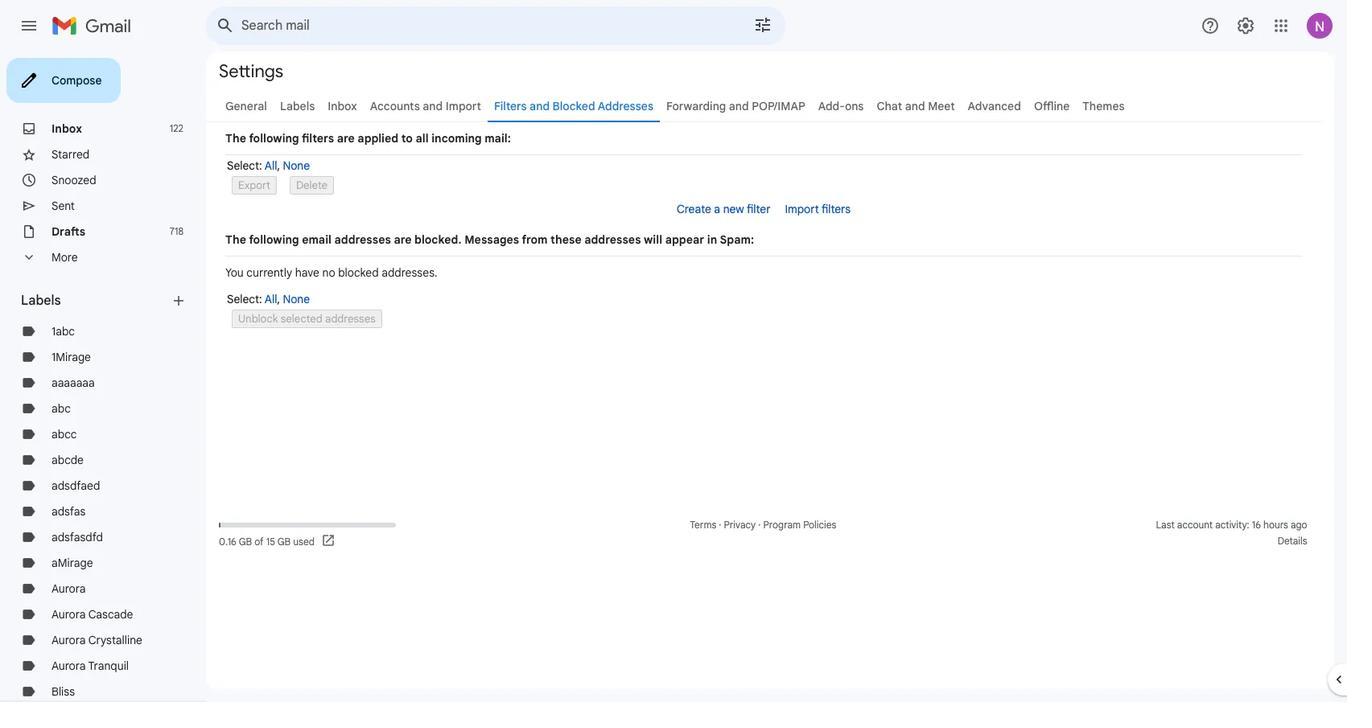 Task type: vqa. For each thing, say whether or not it's contained in the screenshot.
the left on
no



Task type: describe. For each thing, give the bounding box(es) containing it.
incoming
[[432, 131, 482, 146]]

program policies link
[[764, 519, 837, 531]]

0 horizontal spatial filters
[[302, 131, 334, 146]]

privacy
[[724, 519, 756, 531]]

ago
[[1292, 519, 1308, 531]]

used
[[293, 536, 315, 548]]

applied
[[358, 131, 399, 146]]

inbox inside the labels "navigation"
[[52, 122, 82, 136]]

1 vertical spatial import
[[785, 202, 819, 217]]

all link for second none link from the bottom
[[265, 159, 277, 173]]

2 gb from the left
[[278, 536, 291, 548]]

starred
[[52, 147, 90, 162]]

of
[[255, 536, 264, 548]]

activity:
[[1216, 519, 1250, 531]]

compose
[[52, 73, 102, 88]]

adsfasdfd link
[[52, 531, 103, 545]]

import filters link
[[785, 202, 851, 217]]

, for select: all , none unblock selected addresses
[[277, 292, 280, 307]]

advanced link
[[968, 99, 1022, 114]]

aurora crystalline link
[[52, 634, 142, 648]]

abc
[[52, 402, 71, 416]]

footer containing terms
[[206, 518, 1322, 550]]

abcc
[[52, 428, 77, 442]]

mail:
[[485, 131, 511, 146]]

the for the following email addresses are blocked. messages from these addresses will appear in spam:
[[225, 233, 246, 247]]

themes
[[1083, 99, 1125, 114]]

aurora crystalline
[[52, 634, 142, 648]]

aurora cascade
[[52, 608, 133, 622]]

all for select: all , none unblock selected addresses
[[265, 292, 277, 307]]

select: all , none
[[227, 159, 310, 173]]

you
[[225, 266, 244, 280]]

aurora tranquil
[[52, 659, 129, 674]]

sent
[[52, 199, 75, 213]]

addresses up blocked
[[335, 233, 391, 247]]

advanced search options image
[[747, 9, 779, 41]]

all
[[416, 131, 429, 146]]

addresses.
[[382, 266, 438, 280]]

no
[[322, 266, 335, 280]]

1 horizontal spatial inbox
[[328, 99, 357, 114]]

16
[[1253, 519, 1262, 531]]

labels link
[[280, 99, 315, 114]]

from
[[522, 233, 548, 247]]

adsfasdfd
[[52, 531, 103, 545]]

0.16 gb of 15 gb used
[[219, 536, 315, 548]]

terms link
[[690, 519, 717, 531]]

forwarding and pop/imap
[[667, 99, 806, 114]]

filters and blocked addresses
[[494, 99, 654, 114]]

import filters
[[785, 202, 851, 217]]

following for email
[[249, 233, 299, 247]]

these
[[551, 233, 582, 247]]

1 horizontal spatial inbox link
[[328, 99, 357, 114]]

1mirage
[[52, 350, 91, 365]]

general link
[[225, 99, 267, 114]]

crystalline
[[88, 634, 142, 648]]

drafts link
[[52, 225, 85, 239]]

addresses
[[598, 99, 654, 114]]

amirage link
[[52, 556, 93, 571]]

in
[[708, 233, 718, 247]]

2 none link from the top
[[283, 292, 310, 307]]

accounts and import link
[[370, 99, 481, 114]]

details
[[1278, 535, 1308, 548]]

drafts
[[52, 225, 85, 239]]

abcc link
[[52, 428, 77, 442]]

ons
[[845, 99, 864, 114]]

the following filters are applied to all incoming mail:
[[225, 131, 511, 146]]

export
[[238, 179, 271, 192]]

1 gb from the left
[[239, 536, 252, 548]]

advanced
[[968, 99, 1022, 114]]

adsdfaed link
[[52, 479, 100, 494]]

a
[[714, 202, 721, 217]]

to
[[402, 131, 413, 146]]

, for select: all , none
[[277, 159, 280, 173]]

and for filters
[[530, 99, 550, 114]]

more button
[[0, 245, 193, 271]]

spam:
[[720, 233, 755, 247]]

aurora for aurora cascade
[[52, 608, 86, 622]]

themes link
[[1083, 99, 1125, 114]]

blocked
[[338, 266, 379, 280]]

more
[[52, 250, 78, 265]]

labels navigation
[[0, 52, 206, 703]]

gmail image
[[52, 10, 139, 42]]

general
[[225, 99, 267, 114]]

follow link to manage storage image
[[321, 534, 337, 550]]

all link for second none link
[[265, 292, 277, 307]]

unblock
[[238, 312, 278, 326]]

aurora tranquil link
[[52, 659, 129, 674]]

support image
[[1201, 16, 1221, 35]]

0 vertical spatial are
[[337, 131, 355, 146]]

all for select: all , none
[[265, 159, 277, 173]]

1 horizontal spatial are
[[394, 233, 412, 247]]

abcde
[[52, 453, 84, 468]]

main menu image
[[19, 16, 39, 35]]

none for select: all , none unblock selected addresses
[[283, 292, 310, 307]]

aurora cascade link
[[52, 608, 133, 622]]

pop/imap
[[752, 99, 806, 114]]

add-ons link
[[819, 99, 864, 114]]

offline
[[1035, 99, 1070, 114]]

account
[[1178, 519, 1214, 531]]

add-
[[819, 99, 845, 114]]

abc link
[[52, 402, 71, 416]]

aaaaaaa
[[52, 376, 95, 391]]



Task type: locate. For each thing, give the bounding box(es) containing it.
offline link
[[1035, 99, 1070, 114]]

2 aurora from the top
[[52, 608, 86, 622]]

currently
[[247, 266, 292, 280]]

0 vertical spatial import
[[446, 99, 481, 114]]

none link up delete button
[[283, 159, 310, 173]]

the down general link
[[225, 131, 246, 146]]

aurora up aurora tranquil
[[52, 634, 86, 648]]

and left pop/imap
[[729, 99, 749, 114]]

0 vertical spatial none
[[283, 159, 310, 173]]

1 vertical spatial are
[[394, 233, 412, 247]]

adsdfaed
[[52, 479, 100, 494]]

2 all link from the top
[[265, 292, 277, 307]]

2 , from the top
[[277, 292, 280, 307]]

0 vertical spatial none link
[[283, 159, 310, 173]]

blocked
[[553, 99, 596, 114]]

1 vertical spatial select:
[[227, 292, 262, 307]]

1 horizontal spatial filters
[[822, 202, 851, 217]]

aurora link
[[52, 582, 86, 597]]

4 and from the left
[[906, 99, 926, 114]]

are left applied
[[337, 131, 355, 146]]

labels for the labels link
[[280, 99, 315, 114]]

1abc
[[52, 324, 75, 339]]

0 horizontal spatial gb
[[239, 536, 252, 548]]

labels for the labels heading
[[21, 293, 61, 309]]

gb right the 15
[[278, 536, 291, 548]]

select: inside select: all , none unblock selected addresses
[[227, 292, 262, 307]]

delete
[[296, 179, 328, 192]]

2 all from the top
[[265, 292, 277, 307]]

all link up unblock
[[265, 292, 277, 307]]

0 vertical spatial labels
[[280, 99, 315, 114]]

gb left of in the bottom of the page
[[239, 536, 252, 548]]

new
[[724, 202, 745, 217]]

last account activity: 16 hours ago details
[[1157, 519, 1308, 548]]

1 none from the top
[[283, 159, 310, 173]]

1 vertical spatial inbox
[[52, 122, 82, 136]]

0 horizontal spatial inbox link
[[52, 122, 82, 136]]

0 horizontal spatial labels
[[21, 293, 61, 309]]

0 vertical spatial all
[[265, 159, 277, 173]]

chat and meet
[[877, 99, 955, 114]]

1 following from the top
[[249, 131, 299, 146]]

create a new filter
[[677, 202, 771, 217]]

adsfas
[[52, 505, 86, 519]]

and for accounts
[[423, 99, 443, 114]]

0 vertical spatial filters
[[302, 131, 334, 146]]

filters right filter
[[822, 202, 851, 217]]

inbox link
[[328, 99, 357, 114], [52, 122, 82, 136]]

None search field
[[206, 6, 786, 45]]

0 horizontal spatial ·
[[719, 519, 722, 531]]

import right filter
[[785, 202, 819, 217]]

gb
[[239, 536, 252, 548], [278, 536, 291, 548]]

0 horizontal spatial inbox
[[52, 122, 82, 136]]

1 and from the left
[[423, 99, 443, 114]]

1abc link
[[52, 324, 75, 339]]

all up export
[[265, 159, 277, 173]]

inbox link inside the labels "navigation"
[[52, 122, 82, 136]]

· right privacy
[[759, 519, 761, 531]]

none link
[[283, 159, 310, 173], [283, 292, 310, 307]]

122
[[170, 122, 184, 134]]

footer
[[206, 518, 1322, 550]]

1 vertical spatial inbox link
[[52, 122, 82, 136]]

, inside select: all , none unblock selected addresses
[[277, 292, 280, 307]]

compose button
[[6, 58, 121, 103]]

0 vertical spatial ,
[[277, 159, 280, 173]]

all link
[[265, 159, 277, 173], [265, 292, 277, 307]]

all up unblock
[[265, 292, 277, 307]]

2 none from the top
[[283, 292, 310, 307]]

labels right general
[[280, 99, 315, 114]]

inbox link up starred
[[52, 122, 82, 136]]

select: up export button
[[227, 159, 262, 173]]

terms
[[690, 519, 717, 531]]

aurora
[[52, 582, 86, 597], [52, 608, 86, 622], [52, 634, 86, 648], [52, 659, 86, 674]]

1 horizontal spatial import
[[785, 202, 819, 217]]

2 select: from the top
[[227, 292, 262, 307]]

the up you
[[225, 233, 246, 247]]

terms · privacy · program policies
[[690, 519, 837, 531]]

1 aurora from the top
[[52, 582, 86, 597]]

are up addresses.
[[394, 233, 412, 247]]

accounts and import
[[370, 99, 481, 114]]

0 horizontal spatial are
[[337, 131, 355, 146]]

addresses left "will"
[[585, 233, 641, 247]]

select: for select: all , none
[[227, 159, 262, 173]]

you currently have no blocked addresses.
[[225, 266, 438, 280]]

none inside select: all , none unblock selected addresses
[[283, 292, 310, 307]]

following
[[249, 131, 299, 146], [249, 233, 299, 247]]

inbox up starred
[[52, 122, 82, 136]]

import up incoming
[[446, 99, 481, 114]]

0 vertical spatial the
[[225, 131, 246, 146]]

labels inside "navigation"
[[21, 293, 61, 309]]

1 , from the top
[[277, 159, 280, 173]]

create
[[677, 202, 712, 217]]

0 vertical spatial all link
[[265, 159, 277, 173]]

inbox link up the following filters are applied to all incoming mail:
[[328, 99, 357, 114]]

1 all from the top
[[265, 159, 277, 173]]

messages
[[465, 233, 519, 247]]

0 vertical spatial select:
[[227, 159, 262, 173]]

aurora for 'aurora' link at the left
[[52, 582, 86, 597]]

3 and from the left
[[729, 99, 749, 114]]

1 horizontal spatial labels
[[280, 99, 315, 114]]

and for chat
[[906, 99, 926, 114]]

1 vertical spatial ,
[[277, 292, 280, 307]]

following up currently
[[249, 233, 299, 247]]

1 select: from the top
[[227, 159, 262, 173]]

none up delete button
[[283, 159, 310, 173]]

1 vertical spatial the
[[225, 233, 246, 247]]

aurora up bliss at the left bottom of the page
[[52, 659, 86, 674]]

aurora down 'aurora' link at the left
[[52, 608, 86, 622]]

aurora down amirage link
[[52, 582, 86, 597]]

1 none link from the top
[[283, 159, 310, 173]]

bliss
[[52, 685, 75, 700]]

filters down the labels link
[[302, 131, 334, 146]]

select: all , none unblock selected addresses
[[227, 292, 376, 326]]

add-ons
[[819, 99, 864, 114]]

starred link
[[52, 147, 90, 162]]

and right "chat"
[[906, 99, 926, 114]]

appear
[[666, 233, 705, 247]]

abcde link
[[52, 453, 84, 468]]

1 horizontal spatial gb
[[278, 536, 291, 548]]

chat
[[877, 99, 903, 114]]

1 · from the left
[[719, 519, 722, 531]]

2 · from the left
[[759, 519, 761, 531]]

select:
[[227, 159, 262, 173], [227, 292, 262, 307]]

3 aurora from the top
[[52, 634, 86, 648]]

0 vertical spatial inbox link
[[328, 99, 357, 114]]

aurora for aurora crystalline
[[52, 634, 86, 648]]

amirage
[[52, 556, 93, 571]]

adsfas link
[[52, 505, 86, 519]]

aurora for aurora tranquil
[[52, 659, 86, 674]]

select: up unblock
[[227, 292, 262, 307]]

filter
[[747, 202, 771, 217]]

addresses
[[335, 233, 391, 247], [585, 233, 641, 247], [325, 312, 376, 326]]

policies
[[804, 519, 837, 531]]

1 the from the top
[[225, 131, 246, 146]]

following for filters
[[249, 131, 299, 146]]

details link
[[1278, 535, 1308, 548]]

labels up 1abc
[[21, 293, 61, 309]]

blocked.
[[415, 233, 462, 247]]

addresses inside select: all , none unblock selected addresses
[[325, 312, 376, 326]]

last
[[1157, 519, 1175, 531]]

0 horizontal spatial import
[[446, 99, 481, 114]]

create a new filter link
[[677, 202, 771, 217]]

and right filters
[[530, 99, 550, 114]]

hours
[[1264, 519, 1289, 531]]

2 and from the left
[[530, 99, 550, 114]]

all link up export
[[265, 159, 277, 173]]

and
[[423, 99, 443, 114], [530, 99, 550, 114], [729, 99, 749, 114], [906, 99, 926, 114]]

program
[[764, 519, 801, 531]]

addresses down blocked
[[325, 312, 376, 326]]

Search mail text field
[[242, 18, 709, 34]]

delete button
[[290, 176, 334, 195]]

2 the from the top
[[225, 233, 246, 247]]

0 vertical spatial inbox
[[328, 99, 357, 114]]

filters
[[494, 99, 527, 114]]

cascade
[[88, 608, 133, 622]]

settings image
[[1237, 16, 1256, 35]]

none
[[283, 159, 310, 173], [283, 292, 310, 307]]

1 vertical spatial all
[[265, 292, 277, 307]]

labels heading
[[21, 293, 171, 309]]

bliss link
[[52, 685, 75, 700]]

· right terms link
[[719, 519, 722, 531]]

none for select: all , none
[[283, 159, 310, 173]]

will
[[644, 233, 663, 247]]

search mail image
[[211, 11, 240, 40]]

settings
[[219, 60, 284, 82]]

none link up the selected
[[283, 292, 310, 307]]

all
[[265, 159, 277, 173], [265, 292, 277, 307]]

aaaaaaa link
[[52, 376, 95, 391]]

1 all link from the top
[[265, 159, 277, 173]]

,
[[277, 159, 280, 173], [277, 292, 280, 307]]

following up "select: all , none"
[[249, 131, 299, 146]]

forwarding
[[667, 99, 726, 114]]

the following email addresses are blocked. messages from these addresses will appear in spam:
[[225, 233, 755, 247]]

1 vertical spatial filters
[[822, 202, 851, 217]]

none up the selected
[[283, 292, 310, 307]]

meet
[[929, 99, 955, 114]]

the for the following filters are applied to all incoming mail:
[[225, 131, 246, 146]]

snoozed
[[52, 173, 96, 188]]

1 vertical spatial following
[[249, 233, 299, 247]]

4 aurora from the top
[[52, 659, 86, 674]]

2 following from the top
[[249, 233, 299, 247]]

inbox up the following filters are applied to all incoming mail:
[[328, 99, 357, 114]]

are
[[337, 131, 355, 146], [394, 233, 412, 247]]

1 vertical spatial labels
[[21, 293, 61, 309]]

1 vertical spatial none
[[283, 292, 310, 307]]

1 horizontal spatial ·
[[759, 519, 761, 531]]

1 vertical spatial all link
[[265, 292, 277, 307]]

tranquil
[[88, 659, 129, 674]]

email
[[302, 233, 332, 247]]

forwarding and pop/imap link
[[667, 99, 806, 114]]

all inside select: all , none unblock selected addresses
[[265, 292, 277, 307]]

0 vertical spatial following
[[249, 131, 299, 146]]

select: for select: all , none unblock selected addresses
[[227, 292, 262, 307]]

and up all
[[423, 99, 443, 114]]

and for forwarding
[[729, 99, 749, 114]]

1 vertical spatial none link
[[283, 292, 310, 307]]

sent link
[[52, 199, 75, 213]]



